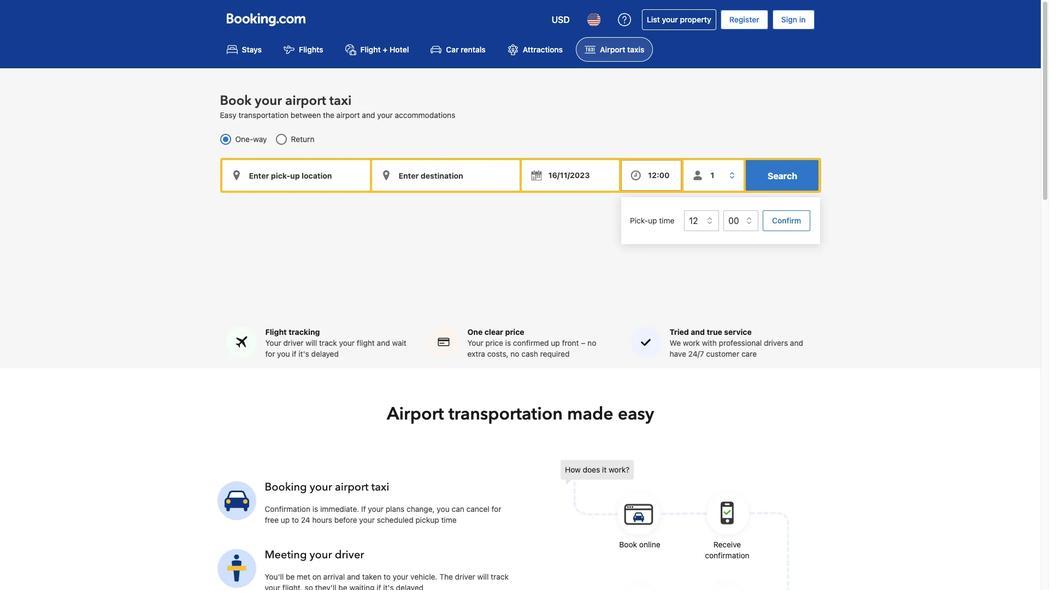 Task type: vqa. For each thing, say whether or not it's contained in the screenshot.
What corresponding to What kind of breakfast is served at Best Western Plus Commerce Hotel?
no



Task type: locate. For each thing, give the bounding box(es) containing it.
0 horizontal spatial driver
[[283, 339, 304, 348]]

0 vertical spatial flight
[[361, 45, 381, 54]]

0 horizontal spatial you
[[277, 350, 290, 359]]

0 horizontal spatial your
[[265, 339, 281, 348]]

will
[[306, 339, 317, 348], [478, 573, 489, 582]]

airport up the between
[[285, 92, 326, 110]]

be down arrival on the left bottom
[[339, 584, 348, 590]]

1 vertical spatial to
[[384, 573, 391, 582]]

driver right the at the left of the page
[[455, 573, 476, 582]]

0 vertical spatial delayed
[[311, 350, 339, 359]]

search button
[[747, 160, 819, 191]]

confirmation
[[265, 505, 311, 514]]

0 horizontal spatial be
[[286, 573, 295, 582]]

way
[[253, 135, 267, 144]]

flight,
[[283, 584, 303, 590]]

and right the
[[362, 111, 375, 120]]

book online
[[620, 540, 661, 550]]

price
[[505, 328, 525, 337], [486, 339, 503, 348]]

1 horizontal spatial be
[[339, 584, 348, 590]]

1 horizontal spatial will
[[478, 573, 489, 582]]

be up flight,
[[286, 573, 295, 582]]

hours
[[312, 516, 332, 525]]

flight left tracking
[[265, 328, 287, 337]]

1 vertical spatial is
[[313, 505, 318, 514]]

0 horizontal spatial will
[[306, 339, 317, 348]]

up down 12:00 button
[[648, 216, 657, 225]]

booking airport taxi image for meeting your driver
[[217, 549, 256, 588]]

0 horizontal spatial flight
[[265, 328, 287, 337]]

and up waiting
[[347, 573, 360, 582]]

0 horizontal spatial airport
[[387, 403, 444, 427]]

0 vertical spatial driver
[[283, 339, 304, 348]]

0 horizontal spatial is
[[313, 505, 318, 514]]

to left '24'
[[292, 516, 299, 525]]

register
[[730, 15, 760, 24]]

1 vertical spatial airport
[[387, 403, 444, 427]]

1 horizontal spatial airport
[[600, 45, 626, 54]]

1 vertical spatial if
[[377, 584, 381, 590]]

1 vertical spatial transportation
[[449, 403, 563, 427]]

+
[[383, 45, 388, 54]]

airport
[[285, 92, 326, 110], [337, 111, 360, 120], [335, 480, 369, 495]]

drivers
[[764, 339, 788, 348]]

customer
[[707, 350, 740, 359]]

0 vertical spatial book
[[220, 92, 252, 110]]

time
[[660, 216, 675, 225], [441, 516, 457, 525]]

have
[[670, 350, 687, 359]]

1 horizontal spatial up
[[551, 339, 560, 348]]

your left flight
[[339, 339, 355, 348]]

for for confirmation is immediate. if your plans change, you can cancel for free up to 24 hours before your scheduled pickup time
[[492, 505, 502, 514]]

with
[[702, 339, 717, 348]]

if inside you'll be met on arrival and taken to your vehicle. the driver will track your flight, so they'll be waiting if it's delayed
[[377, 584, 381, 590]]

accommodations
[[395, 111, 456, 120]]

booking
[[265, 480, 307, 495]]

care
[[742, 350, 757, 359]]

0 horizontal spatial book
[[220, 92, 252, 110]]

1 vertical spatial taxi
[[372, 480, 390, 495]]

airport right the
[[337, 111, 360, 120]]

0 horizontal spatial time
[[441, 516, 457, 525]]

your right list
[[662, 15, 678, 24]]

0 vertical spatial for
[[265, 350, 275, 359]]

will down tracking
[[306, 339, 317, 348]]

pick-
[[630, 216, 648, 225]]

up up required
[[551, 339, 560, 348]]

is
[[506, 339, 511, 348], [313, 505, 318, 514]]

1 vertical spatial delayed
[[396, 584, 424, 590]]

0 horizontal spatial to
[[292, 516, 299, 525]]

2 vertical spatial driver
[[455, 573, 476, 582]]

2 vertical spatial airport
[[335, 480, 369, 495]]

time right pick-
[[660, 216, 675, 225]]

flights link
[[275, 37, 332, 62]]

track down tracking
[[319, 339, 337, 348]]

1 horizontal spatial taxi
[[372, 480, 390, 495]]

book
[[220, 92, 252, 110], [620, 540, 638, 550]]

it's down tracking
[[299, 350, 309, 359]]

1 horizontal spatial flight
[[361, 45, 381, 54]]

you down tracking
[[277, 350, 290, 359]]

professional
[[719, 339, 762, 348]]

1 vertical spatial will
[[478, 573, 489, 582]]

1 horizontal spatial to
[[384, 573, 391, 582]]

0 horizontal spatial price
[[486, 339, 503, 348]]

delayed down tracking
[[311, 350, 339, 359]]

1 vertical spatial driver
[[335, 548, 364, 563]]

receive confirmation
[[705, 540, 750, 561]]

1 horizontal spatial if
[[377, 584, 381, 590]]

0 vertical spatial to
[[292, 516, 299, 525]]

confirm button
[[763, 211, 811, 231]]

1 vertical spatial for
[[492, 505, 502, 514]]

waiting
[[350, 584, 375, 590]]

to right the taken
[[384, 573, 391, 582]]

driver inside flight tracking your driver will track your flight and wait for you if it's delayed
[[283, 339, 304, 348]]

2 horizontal spatial driver
[[455, 573, 476, 582]]

0 horizontal spatial no
[[511, 350, 520, 359]]

booking.com online hotel reservations image
[[227, 13, 305, 26]]

2 horizontal spatial up
[[648, 216, 657, 225]]

1 vertical spatial book
[[620, 540, 638, 550]]

1 vertical spatial up
[[551, 339, 560, 348]]

1 your from the left
[[265, 339, 281, 348]]

1 horizontal spatial driver
[[335, 548, 364, 563]]

wait
[[392, 339, 407, 348]]

taxi up the
[[330, 92, 352, 110]]

driver
[[283, 339, 304, 348], [335, 548, 364, 563], [455, 573, 476, 582]]

will right the at the left of the page
[[478, 573, 489, 582]]

extra
[[468, 350, 485, 359]]

plans
[[386, 505, 405, 514]]

book up 'easy'
[[220, 92, 252, 110]]

and right drivers
[[791, 339, 804, 348]]

work
[[683, 339, 700, 348]]

confirm
[[773, 216, 802, 225]]

1 vertical spatial you
[[437, 505, 450, 514]]

the
[[440, 573, 453, 582]]

no left the cash
[[511, 350, 520, 359]]

taxi inside the book your airport taxi easy transportation between the airport and your accommodations
[[330, 92, 352, 110]]

airport for book
[[285, 92, 326, 110]]

one
[[468, 328, 483, 337]]

taxi
[[330, 92, 352, 110], [372, 480, 390, 495]]

taxi for booking
[[372, 480, 390, 495]]

0 vertical spatial taxi
[[330, 92, 352, 110]]

property
[[680, 15, 712, 24]]

booking airport taxi image
[[561, 461, 791, 590], [217, 482, 256, 520], [217, 549, 256, 588]]

1 horizontal spatial for
[[492, 505, 502, 514]]

0 horizontal spatial track
[[319, 339, 337, 348]]

2 your from the left
[[468, 339, 484, 348]]

does
[[583, 466, 600, 475]]

if inside flight tracking your driver will track your flight and wait for you if it's delayed
[[292, 350, 297, 359]]

0 horizontal spatial it's
[[299, 350, 309, 359]]

16/11/2023 button
[[522, 160, 620, 191]]

you left can
[[437, 505, 450, 514]]

delayed down vehicle. at left
[[396, 584, 424, 590]]

attractions link
[[499, 37, 572, 62]]

transportation
[[239, 111, 289, 120], [449, 403, 563, 427]]

your down "you'll"
[[265, 584, 280, 590]]

driver down tracking
[[283, 339, 304, 348]]

1 vertical spatial track
[[491, 573, 509, 582]]

required
[[541, 350, 570, 359]]

1 vertical spatial airport
[[337, 111, 360, 120]]

track right the at the left of the page
[[491, 573, 509, 582]]

your
[[662, 15, 678, 24], [255, 92, 282, 110], [377, 111, 393, 120], [339, 339, 355, 348], [310, 480, 332, 495], [368, 505, 384, 514], [359, 516, 375, 525], [310, 548, 332, 563], [393, 573, 409, 582], [265, 584, 280, 590]]

0 horizontal spatial delayed
[[311, 350, 339, 359]]

can
[[452, 505, 465, 514]]

transportation inside the book your airport taxi easy transportation between the airport and your accommodations
[[239, 111, 289, 120]]

time down can
[[441, 516, 457, 525]]

0 vertical spatial it's
[[299, 350, 309, 359]]

booking your airport taxi
[[265, 480, 390, 495]]

price down clear
[[486, 339, 503, 348]]

you inside confirmation is immediate. if your plans change, you can cancel for free up to 24 hours before your scheduled pickup time
[[437, 505, 450, 514]]

and inside flight tracking your driver will track your flight and wait for you if it's delayed
[[377, 339, 390, 348]]

0 vertical spatial you
[[277, 350, 290, 359]]

before
[[334, 516, 357, 525]]

0 horizontal spatial transportation
[[239, 111, 289, 120]]

2 vertical spatial up
[[281, 516, 290, 525]]

usd button
[[545, 7, 577, 33]]

no right –
[[588, 339, 597, 348]]

0 vertical spatial if
[[292, 350, 297, 359]]

airport for airport transportation made easy
[[387, 403, 444, 427]]

airport
[[600, 45, 626, 54], [387, 403, 444, 427]]

and
[[362, 111, 375, 120], [691, 328, 705, 337], [377, 339, 390, 348], [791, 339, 804, 348], [347, 573, 360, 582]]

if down the taken
[[377, 584, 381, 590]]

1 horizontal spatial no
[[588, 339, 597, 348]]

driver up arrival on the left bottom
[[335, 548, 364, 563]]

price up confirmed
[[505, 328, 525, 337]]

book left online
[[620, 540, 638, 550]]

24
[[301, 516, 310, 525]]

flight + hotel link
[[337, 37, 418, 62]]

pickup
[[416, 516, 439, 525]]

0 vertical spatial will
[[306, 339, 317, 348]]

easy
[[220, 111, 237, 120]]

1 horizontal spatial you
[[437, 505, 450, 514]]

1 horizontal spatial is
[[506, 339, 511, 348]]

for inside confirmation is immediate. if your plans change, you can cancel for free up to 24 hours before your scheduled pickup time
[[492, 505, 502, 514]]

1 vertical spatial be
[[339, 584, 348, 590]]

12:00
[[648, 171, 670, 180]]

and left wait
[[377, 339, 390, 348]]

1 horizontal spatial your
[[468, 339, 484, 348]]

0 vertical spatial price
[[505, 328, 525, 337]]

1 vertical spatial flight
[[265, 328, 287, 337]]

your inside flight tracking your driver will track your flight and wait for you if it's delayed
[[265, 339, 281, 348]]

if down tracking
[[292, 350, 297, 359]]

flight inside flight tracking your driver will track your flight and wait for you if it's delayed
[[265, 328, 287, 337]]

it's right waiting
[[383, 584, 394, 590]]

0 vertical spatial no
[[588, 339, 597, 348]]

0 vertical spatial track
[[319, 339, 337, 348]]

between
[[291, 111, 321, 120]]

taxi up plans
[[372, 480, 390, 495]]

airport up if
[[335, 480, 369, 495]]

0 horizontal spatial up
[[281, 516, 290, 525]]

to inside confirmation is immediate. if your plans change, you can cancel for free up to 24 hours before your scheduled pickup time
[[292, 516, 299, 525]]

no
[[588, 339, 597, 348], [511, 350, 520, 359]]

1 horizontal spatial track
[[491, 573, 509, 582]]

1 horizontal spatial it's
[[383, 584, 394, 590]]

track
[[319, 339, 337, 348], [491, 573, 509, 582]]

1 vertical spatial time
[[441, 516, 457, 525]]

book inside the book your airport taxi easy transportation between the airport and your accommodations
[[220, 92, 252, 110]]

0 vertical spatial airport
[[600, 45, 626, 54]]

1 horizontal spatial time
[[660, 216, 675, 225]]

1 vertical spatial it's
[[383, 584, 394, 590]]

for inside flight tracking your driver will track your flight and wait for you if it's delayed
[[265, 350, 275, 359]]

airport transportation made easy
[[387, 403, 654, 427]]

your left accommodations
[[377, 111, 393, 120]]

is up costs,
[[506, 339, 511, 348]]

your down if
[[359, 516, 375, 525]]

will inside flight tracking your driver will track your flight and wait for you if it's delayed
[[306, 339, 317, 348]]

0 horizontal spatial taxi
[[330, 92, 352, 110]]

if
[[292, 350, 297, 359], [377, 584, 381, 590]]

1 horizontal spatial transportation
[[449, 403, 563, 427]]

easy
[[618, 403, 654, 427]]

taken
[[362, 573, 382, 582]]

is up hours
[[313, 505, 318, 514]]

0 vertical spatial is
[[506, 339, 511, 348]]

0 vertical spatial transportation
[[239, 111, 289, 120]]

up down the confirmation on the left of the page
[[281, 516, 290, 525]]

1 horizontal spatial book
[[620, 540, 638, 550]]

0 vertical spatial airport
[[285, 92, 326, 110]]

0 horizontal spatial if
[[292, 350, 297, 359]]

1 horizontal spatial delayed
[[396, 584, 424, 590]]

0 horizontal spatial for
[[265, 350, 275, 359]]

return
[[291, 135, 315, 144]]

12:00 button
[[622, 160, 682, 191]]

flight left +
[[361, 45, 381, 54]]



Task type: describe. For each thing, give the bounding box(es) containing it.
you'll be met on arrival and taken to your vehicle. the driver will track your flight, so they'll be waiting if it's delayed
[[265, 573, 509, 590]]

usd
[[552, 15, 570, 25]]

Enter destination text field
[[372, 160, 520, 191]]

cancel
[[467, 505, 490, 514]]

change,
[[407, 505, 435, 514]]

16/11/2023
[[549, 171, 590, 180]]

and inside the book your airport taxi easy transportation between the airport and your accommodations
[[362, 111, 375, 120]]

how
[[565, 466, 581, 475]]

immediate.
[[320, 505, 359, 514]]

booking airport taxi image for booking your airport taxi
[[217, 482, 256, 520]]

book for online
[[620, 540, 638, 550]]

up inside confirmation is immediate. if your plans change, you can cancel for free up to 24 hours before your scheduled pickup time
[[281, 516, 290, 525]]

your inside flight tracking your driver will track your flight and wait for you if it's delayed
[[339, 339, 355, 348]]

your up the on
[[310, 548, 332, 563]]

meeting
[[265, 548, 307, 563]]

and up work in the right of the page
[[691, 328, 705, 337]]

flight tracking your driver will track your flight and wait for you if it's delayed
[[265, 328, 407, 359]]

car rentals link
[[422, 37, 495, 62]]

confirmation
[[705, 551, 750, 561]]

free
[[265, 516, 279, 525]]

your left vehicle. at left
[[393, 573, 409, 582]]

it
[[602, 466, 607, 475]]

1 horizontal spatial price
[[505, 328, 525, 337]]

the
[[323, 111, 335, 120]]

register link
[[721, 10, 769, 30]]

on
[[313, 573, 321, 582]]

is inside "one clear price your price is confirmed up front – no extra costs, no cash required"
[[506, 339, 511, 348]]

cash
[[522, 350, 538, 359]]

24/7
[[689, 350, 704, 359]]

pick-up time
[[630, 216, 675, 225]]

sign in link
[[773, 10, 815, 30]]

track inside flight tracking your driver will track your flight and wait for you if it's delayed
[[319, 339, 337, 348]]

how does it work?
[[565, 466, 630, 475]]

scheduled
[[377, 516, 414, 525]]

online
[[640, 540, 661, 550]]

taxi for book
[[330, 92, 352, 110]]

stays
[[242, 45, 262, 54]]

you inside flight tracking your driver will track your flight and wait for you if it's delayed
[[277, 350, 290, 359]]

your inside "one clear price your price is confirmed up front – no extra costs, no cash required"
[[468, 339, 484, 348]]

we
[[670, 339, 681, 348]]

delayed inside flight tracking your driver will track your flight and wait for you if it's delayed
[[311, 350, 339, 359]]

time inside confirmation is immediate. if your plans change, you can cancel for free up to 24 hours before your scheduled pickup time
[[441, 516, 457, 525]]

airport taxis link
[[576, 37, 654, 62]]

attractions
[[523, 45, 563, 54]]

to inside you'll be met on arrival and taken to your vehicle. the driver will track your flight, so they'll be waiting if it's delayed
[[384, 573, 391, 582]]

for for flight tracking your driver will track your flight and wait for you if it's delayed
[[265, 350, 275, 359]]

0 vertical spatial be
[[286, 573, 295, 582]]

if
[[361, 505, 366, 514]]

it's inside flight tracking your driver will track your flight and wait for you if it's delayed
[[299, 350, 309, 359]]

arrival
[[323, 573, 345, 582]]

it's inside you'll be met on arrival and taken to your vehicle. the driver will track your flight, so they'll be waiting if it's delayed
[[383, 584, 394, 590]]

and inside you'll be met on arrival and taken to your vehicle. the driver will track your flight, so they'll be waiting if it's delayed
[[347, 573, 360, 582]]

book for your
[[220, 92, 252, 110]]

car rentals
[[446, 45, 486, 54]]

clear
[[485, 328, 504, 337]]

will inside you'll be met on arrival and taken to your vehicle. the driver will track your flight, so they'll be waiting if it's delayed
[[478, 573, 489, 582]]

Enter pick-up location text field
[[222, 160, 370, 191]]

airport for booking
[[335, 480, 369, 495]]

service
[[725, 328, 752, 337]]

1 vertical spatial no
[[511, 350, 520, 359]]

flight for flight + hotel
[[361, 45, 381, 54]]

vehicle.
[[411, 573, 438, 582]]

receive
[[714, 540, 741, 550]]

taxis
[[628, 45, 645, 54]]

1 vertical spatial price
[[486, 339, 503, 348]]

sign
[[782, 15, 798, 24]]

stays link
[[218, 37, 271, 62]]

one-
[[235, 135, 253, 144]]

one clear price your price is confirmed up front – no extra costs, no cash required
[[468, 328, 597, 359]]

airport for airport taxis
[[600, 45, 626, 54]]

list your property
[[647, 15, 712, 24]]

in
[[800, 15, 806, 24]]

confirmation is immediate. if your plans change, you can cancel for free up to 24 hours before your scheduled pickup time
[[265, 505, 502, 525]]

met
[[297, 573, 311, 582]]

tracking
[[289, 328, 320, 337]]

one-way
[[235, 135, 267, 144]]

your right if
[[368, 505, 384, 514]]

track inside you'll be met on arrival and taken to your vehicle. the driver will track your flight, so they'll be waiting if it's delayed
[[491, 573, 509, 582]]

sign in
[[782, 15, 806, 24]]

work?
[[609, 466, 630, 475]]

car
[[446, 45, 459, 54]]

delayed inside you'll be met on arrival and taken to your vehicle. the driver will track your flight, so they'll be waiting if it's delayed
[[396, 584, 424, 590]]

list
[[647, 15, 660, 24]]

airport taxis
[[600, 45, 645, 54]]

is inside confirmation is immediate. if your plans change, you can cancel for free up to 24 hours before your scheduled pickup time
[[313, 505, 318, 514]]

your up way at left top
[[255, 92, 282, 110]]

list your property link
[[642, 9, 717, 30]]

tried
[[670, 328, 689, 337]]

front
[[562, 339, 579, 348]]

flight + hotel
[[361, 45, 409, 54]]

true
[[707, 328, 723, 337]]

0 vertical spatial time
[[660, 216, 675, 225]]

hotel
[[390, 45, 409, 54]]

up inside "one clear price your price is confirmed up front – no extra costs, no cash required"
[[551, 339, 560, 348]]

your up the immediate.
[[310, 480, 332, 495]]

0 vertical spatial up
[[648, 216, 657, 225]]

flight for flight tracking your driver will track your flight and wait for you if it's delayed
[[265, 328, 287, 337]]

driver inside you'll be met on arrival and taken to your vehicle. the driver will track your flight, so they'll be waiting if it's delayed
[[455, 573, 476, 582]]

made
[[567, 403, 614, 427]]

search
[[768, 171, 798, 181]]

flights
[[299, 45, 323, 54]]

tried and true service we work with professional drivers and have 24/7 customer care
[[670, 328, 804, 359]]

confirmed
[[513, 339, 549, 348]]

you'll
[[265, 573, 284, 582]]

book your airport taxi easy transportation between the airport and your accommodations
[[220, 92, 456, 120]]

meeting your driver
[[265, 548, 364, 563]]



